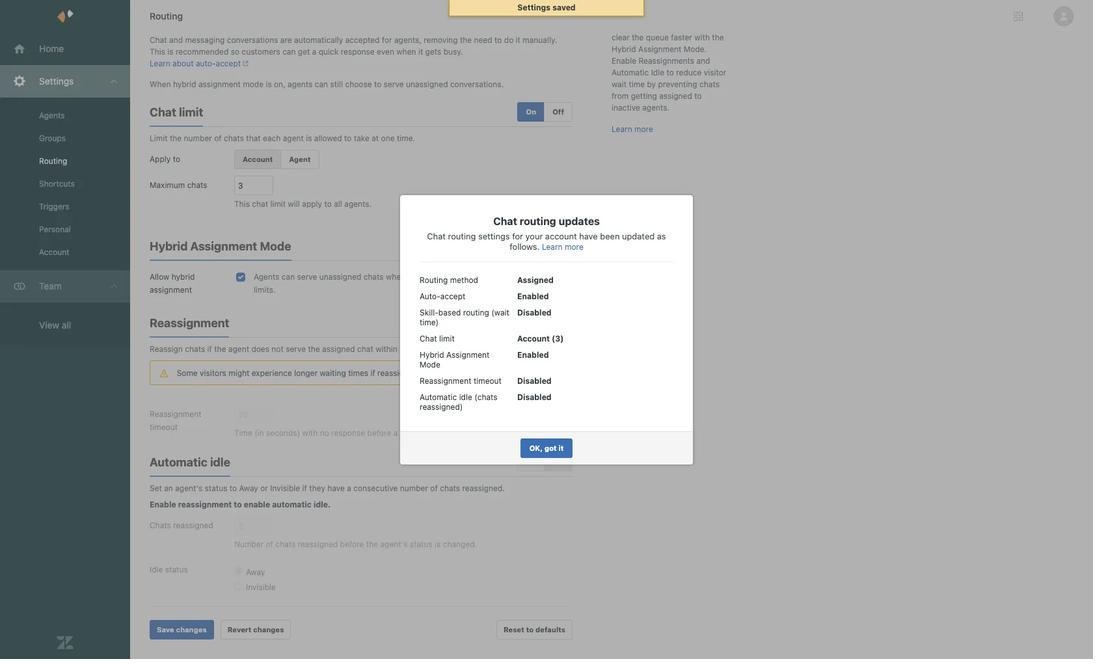 Task type: vqa. For each thing, say whether or not it's contained in the screenshot.
the leftmost for
yes



Task type: locate. For each thing, give the bounding box(es) containing it.
status inside set an agent's status to away or invisible if they have a consecutive number of chats reassigned. enable reassignment to enable automatic idle.
[[205, 484, 228, 494]]

accept down so
[[216, 59, 241, 68]]

customers
[[242, 47, 280, 57]]

1 on button from the top
[[518, 102, 545, 122]]

a inside chat and messaging conversations are automatically accepted for agents, removing the need to do it manually. this is recommended so customers can get a quick response even when it gets busy.
[[312, 47, 317, 57]]

hybrid assignment mode up the reassignment timeout
[[420, 350, 490, 370]]

away right away radio
[[246, 568, 265, 578]]

2 off button from the top
[[544, 453, 573, 472]]

Chats reassigned number field
[[234, 517, 273, 536]]

choose
[[345, 79, 372, 89]]

Away radio
[[234, 567, 243, 576]]

1 horizontal spatial changes
[[253, 626, 284, 634]]

agent
[[283, 133, 304, 143], [228, 344, 249, 354]]

chat left and
[[150, 35, 167, 45]]

it right do
[[516, 35, 521, 45]]

is left changed.
[[435, 540, 441, 550]]

the up visitors
[[214, 344, 226, 354]]

0 vertical spatial agent's
[[175, 484, 203, 494]]

0 horizontal spatial reassigned
[[173, 521, 214, 531]]

maximum chats
[[150, 180, 207, 190]]

changes for save changes
[[176, 626, 207, 634]]

assigned up waiting
[[322, 344, 355, 354]]

mode inside hybrid assignment mode
[[420, 360, 441, 370]]

can inside agents can serve unassigned chats when they have reached their chat limits.
[[282, 272, 295, 282]]

0 vertical spatial account
[[243, 155, 273, 163]]

settings down home
[[39, 76, 74, 87]]

routing left (wait
[[463, 308, 490, 317]]

1 vertical spatial agents
[[254, 272, 280, 282]]

to left do
[[495, 35, 502, 45]]

0 horizontal spatial for
[[382, 35, 392, 45]]

accepted
[[346, 35, 380, 45]]

learn more
[[612, 124, 654, 134], [542, 242, 584, 252]]

2 horizontal spatial status
[[410, 540, 433, 550]]

before down set an agent's status to away or invisible if they have a consecutive number of chats reassigned. enable reassignment to enable automatic idle.
[[340, 540, 364, 550]]

view
[[39, 320, 59, 331]]

invisible right invisible radio
[[246, 583, 276, 593]]

automatic down the reassignment timeout
[[420, 392, 457, 402]]

0 horizontal spatial chat limit
[[150, 105, 203, 119]]

hybrid up disabled.
[[420, 350, 445, 360]]

for left the your
[[513, 231, 524, 241]]

zendesk products image
[[1014, 12, 1024, 21]]

it inside button
[[559, 444, 564, 452]]

chat up "routing method"
[[427, 231, 446, 241]]

reassignment for reassignment timeout time (in seconds) with no response before a chat is assigned to another agent.
[[150, 410, 202, 420]]

1 vertical spatial hybrid
[[172, 272, 195, 282]]

assignment up disabled.
[[447, 350, 490, 360]]

1 horizontal spatial reassignment
[[378, 369, 427, 379]]

with
[[302, 429, 318, 438]]

of left that
[[214, 133, 222, 143]]

chat inside reassignment timeout time (in seconds) with no response before a chat is assigned to another agent.
[[400, 429, 416, 438]]

routing for updates
[[520, 215, 557, 227]]

time)
[[420, 317, 439, 327]]

1 vertical spatial learn more link
[[542, 242, 584, 252]]

status left changed.
[[410, 540, 433, 550]]

2 vertical spatial of
[[266, 540, 273, 550]]

1 vertical spatial enabled
[[518, 350, 549, 360]]

2 enabled from the top
[[518, 350, 549, 360]]

reassigned.
[[463, 484, 505, 494]]

based
[[439, 308, 461, 317]]

chat up limit
[[150, 105, 176, 119]]

0 vertical spatial routing
[[150, 10, 183, 21]]

quick
[[319, 47, 339, 57]]

ok, got it
[[530, 444, 564, 452]]

chat limit up limit
[[150, 105, 203, 119]]

when hybrid assignment mode is on, agents can still choose to serve unassigned conversations.
[[150, 79, 504, 89]]

1 vertical spatial more
[[565, 242, 584, 252]]

0 vertical spatial mode
[[260, 240, 291, 253]]

Reassignment timeout number field
[[234, 405, 273, 425]]

settings for settings saved
[[518, 3, 551, 12]]

reassignment down some
[[150, 410, 202, 420]]

mode down specified at the left bottom
[[420, 360, 441, 370]]

1 vertical spatial disabled
[[518, 376, 552, 386]]

to inside button
[[527, 626, 534, 634]]

1 horizontal spatial agent's
[[381, 540, 408, 550]]

of inside set an agent's status to away or invisible if they have a consecutive number of chats reassigned. enable reassignment to enable automatic idle.
[[431, 484, 438, 494]]

0 horizontal spatial learn more
[[542, 242, 584, 252]]

chats
[[224, 133, 244, 143], [187, 180, 207, 190], [364, 272, 384, 282], [185, 344, 205, 354], [440, 484, 460, 494], [276, 540, 296, 550]]

accept
[[216, 59, 241, 68], [441, 291, 466, 301]]

allowed
[[314, 133, 342, 143]]

reassigned right chats
[[173, 521, 214, 531]]

chat inside chat and messaging conversations are automatically accepted for agents, removing the need to do it manually. this is recommended so customers can get a quick response even when it gets busy.
[[150, 35, 167, 45]]

3 on button from the top
[[518, 453, 545, 472]]

or
[[261, 484, 268, 494]]

0 horizontal spatial idle
[[210, 456, 230, 470]]

0 horizontal spatial accept
[[216, 59, 241, 68]]

1 changes from the left
[[176, 626, 207, 634]]

changes right "save" at left bottom
[[176, 626, 207, 634]]

1 vertical spatial assignment
[[447, 350, 490, 360]]

0 vertical spatial enabled
[[518, 291, 549, 301]]

1 vertical spatial all
[[62, 320, 71, 331]]

this up when
[[150, 47, 165, 57]]

1 enabled from the top
[[518, 291, 549, 301]]

1 off from the top
[[553, 107, 565, 116]]

0 horizontal spatial assigned
[[322, 344, 355, 354]]

away
[[239, 484, 258, 494], [246, 568, 265, 578]]

timeout inside reassignment timeout time (in seconds) with no response before a chat is assigned to another agent.
[[150, 423, 178, 433]]

a right get
[[312, 47, 317, 57]]

chat up settings
[[494, 215, 518, 227]]

the inside chat and messaging conversations are automatically accepted for agents, removing the need to do it manually. this is recommended so customers can get a quick response even when it gets busy.
[[460, 35, 472, 45]]

have
[[580, 231, 598, 241], [426, 272, 444, 282], [328, 484, 345, 494]]

hybrid for allow
[[172, 272, 195, 282]]

number inside set an agent's status to away or invisible if they have a consecutive number of chats reassigned. enable reassignment to enable automatic idle.
[[400, 484, 428, 494]]

reassignment inside reassignment timeout time (in seconds) with no response before a chat is assigned to another agent.
[[150, 410, 202, 420]]

of
[[214, 133, 222, 143], [431, 484, 438, 494], [266, 540, 273, 550]]

0 horizontal spatial agent
[[228, 344, 249, 354]]

ok,
[[530, 444, 543, 452]]

0 horizontal spatial account
[[39, 247, 69, 257]]

your
[[526, 231, 543, 241]]

automatic inside automatic idle (chats reassigned)
[[420, 392, 457, 402]]

disabled up agent.
[[518, 392, 552, 402]]

invisible up 'automatic'
[[270, 484, 300, 494]]

0 horizontal spatial if
[[207, 344, 212, 354]]

automatically
[[294, 35, 343, 45]]

1 horizontal spatial reassigned
[[298, 540, 338, 550]]

Maximum chats number field
[[234, 176, 273, 195]]

limit up time at left
[[439, 334, 455, 343]]

account left (3)
[[518, 334, 550, 343]]

agent left does
[[228, 344, 249, 354]]

get
[[298, 47, 310, 57]]

agent's down consecutive
[[381, 540, 408, 550]]

status down automatic idle
[[205, 484, 228, 494]]

routing left settings
[[448, 231, 476, 241]]

defaults
[[536, 626, 566, 634]]

account down that
[[243, 155, 273, 163]]

1 horizontal spatial idle
[[459, 392, 473, 402]]

this down maximum chats number field
[[234, 199, 250, 209]]

away left 'or'
[[239, 484, 258, 494]]

for up even
[[382, 35, 392, 45]]

settings left saved
[[518, 3, 551, 12]]

it left gets
[[419, 47, 423, 57]]

1 horizontal spatial automatic
[[420, 392, 457, 402]]

hybrid inside allow hybrid assignment
[[172, 272, 195, 282]]

chat inside chat routing settings for your account have been updated as follows.
[[427, 231, 446, 241]]

all left agents.
[[334, 199, 342, 209]]

visitors
[[200, 369, 226, 379]]

agents
[[39, 111, 65, 120], [254, 272, 280, 282]]

agent right each
[[283, 133, 304, 143]]

experience
[[252, 369, 292, 379]]

before inside reassignment timeout time (in seconds) with no response before a chat is assigned to another agent.
[[368, 429, 391, 438]]

0 vertical spatial before
[[368, 429, 391, 438]]

agents up 'limits.'
[[254, 272, 280, 282]]

number
[[234, 540, 264, 550]]

0 vertical spatial have
[[580, 231, 598, 241]]

hybrid right allow
[[172, 272, 195, 282]]

changes right revert
[[253, 626, 284, 634]]

unassigned inside agents can serve unassigned chats when they have reached their chat limits.
[[320, 272, 362, 282]]

limit
[[150, 133, 168, 143]]

3 on from the top
[[526, 458, 537, 466]]

off button
[[544, 102, 573, 122], [544, 453, 573, 472]]

chat for limits.
[[497, 272, 513, 282]]

0 vertical spatial settings
[[518, 3, 551, 12]]

automatic up an
[[150, 456, 208, 470]]

3 disabled from the top
[[518, 392, 552, 402]]

response inside chat and messaging conversations are automatically accepted for agents, removing the need to do it manually. this is recommended so customers can get a quick response even when it gets busy.
[[341, 47, 375, 57]]

0 horizontal spatial settings
[[39, 76, 74, 87]]

1 horizontal spatial hybrid assignment mode
[[420, 350, 490, 370]]

of right number
[[266, 540, 273, 550]]

waiting
[[320, 369, 346, 379]]

0 vertical spatial for
[[382, 35, 392, 45]]

agent's right an
[[175, 484, 203, 494]]

reassignment
[[378, 369, 427, 379], [178, 500, 232, 510]]

1 disabled from the top
[[518, 308, 552, 317]]

response down "accepted"
[[341, 47, 375, 57]]

1 horizontal spatial unassigned
[[406, 79, 448, 89]]

chat limit up time at left
[[420, 334, 455, 343]]

chat and messaging conversations are automatically accepted for agents, removing the need to do it manually. this is recommended so customers can get a quick response even when it gets busy.
[[150, 35, 558, 57]]

1 vertical spatial of
[[431, 484, 438, 494]]

time.
[[397, 133, 415, 143]]

another
[[471, 429, 500, 438]]

this inside chat and messaging conversations are automatically accepted for agents, removing the need to do it manually. this is recommended so customers can get a quick response even when it gets busy.
[[150, 47, 165, 57]]

2 horizontal spatial limit
[[439, 334, 455, 343]]

1 vertical spatial can
[[315, 79, 328, 89]]

idle for automatic idle (chats reassigned)
[[459, 392, 473, 402]]

1 vertical spatial timeout
[[150, 423, 178, 433]]

1 horizontal spatial for
[[513, 231, 524, 241]]

1 vertical spatial routing
[[448, 231, 476, 241]]

chat limit
[[150, 105, 203, 119], [420, 334, 455, 343]]

0 vertical spatial they
[[408, 272, 424, 282]]

assigned down reassigned)
[[427, 429, 460, 438]]

agents up "groups"
[[39, 111, 65, 120]]

account down the personal
[[39, 247, 69, 257]]

0 vertical spatial status
[[205, 484, 228, 494]]

assignment inside allow hybrid assignment
[[150, 285, 192, 295]]

1 vertical spatial unassigned
[[320, 272, 362, 282]]

0 vertical spatial reassigned
[[173, 521, 214, 531]]

a left consecutive
[[347, 484, 352, 494]]

assignment for when
[[199, 79, 241, 89]]

is down reassigned)
[[418, 429, 425, 438]]

agents inside agents can serve unassigned chats when they have reached their chat limits.
[[254, 272, 280, 282]]

assignment down allow
[[150, 285, 192, 295]]

consecutive
[[354, 484, 398, 494]]

1 vertical spatial learn more
[[542, 242, 584, 252]]

when inside agents can serve unassigned chats when they have reached their chat limits.
[[386, 272, 406, 282]]

1 vertical spatial if
[[371, 369, 376, 379]]

hybrid assignment mode up allow hybrid assignment
[[150, 240, 291, 253]]

is
[[168, 47, 174, 57], [266, 79, 272, 89], [306, 133, 312, 143], [430, 369, 436, 379], [418, 429, 425, 438], [435, 540, 441, 550]]

a inside reassignment timeout time (in seconds) with no response before a chat is assigned to another agent.
[[394, 429, 398, 438]]

0 vertical spatial hybrid
[[173, 79, 196, 89]]

a inside set an agent's status to away or invisible if they have a consecutive number of chats reassigned. enable reassignment to enable automatic idle.
[[347, 484, 352, 494]]

enabled for hybrid assignment mode
[[518, 350, 549, 360]]

reassignment
[[150, 316, 229, 330], [420, 376, 472, 386], [150, 410, 202, 420]]

one
[[381, 133, 395, 143]]

2 vertical spatial routing
[[420, 275, 448, 285]]

status right idle
[[165, 565, 188, 575]]

will
[[288, 199, 300, 209]]

0 horizontal spatial they
[[309, 484, 326, 494]]

all right view
[[62, 320, 71, 331]]

off for automatic idle
[[553, 458, 565, 466]]

1 horizontal spatial assigned
[[427, 429, 460, 438]]

enabled for auto-accept
[[518, 291, 549, 301]]

disabled down account (3)
[[518, 376, 552, 386]]

reassignment up chats reassigned
[[178, 500, 232, 510]]

assignment
[[199, 79, 241, 89], [150, 285, 192, 295]]

chats reassigned
[[150, 521, 214, 531]]

number right consecutive
[[400, 484, 428, 494]]

save
[[157, 626, 174, 634]]

to inside reassignment timeout time (in seconds) with no response before a chat is assigned to another agent.
[[462, 429, 469, 438]]

to right reset at left bottom
[[527, 626, 534, 634]]

0 vertical spatial response
[[341, 47, 375, 57]]

can inside chat and messaging conversations are automatically accepted for agents, removing the need to do it manually. this is recommended so customers can get a quick response even when it gets busy.
[[283, 47, 296, 57]]

2 changes from the left
[[253, 626, 284, 634]]

account for account (3)
[[518, 334, 550, 343]]

hybrid up allow
[[150, 240, 188, 253]]

0 vertical spatial idle
[[459, 392, 473, 402]]

1 vertical spatial for
[[513, 231, 524, 241]]

they up 'idle.'
[[309, 484, 326, 494]]

2 disabled from the top
[[518, 376, 552, 386]]

0 vertical spatial hybrid assignment mode
[[150, 240, 291, 253]]

routing up and
[[150, 10, 183, 21]]

0 vertical spatial accept
[[216, 59, 241, 68]]

0 vertical spatial of
[[214, 133, 222, 143]]

timeout up automatic idle
[[150, 423, 178, 433]]

enabled down account (3)
[[518, 350, 549, 360]]

automatic for automatic idle (chats reassigned)
[[420, 392, 457, 402]]

hybrid for when
[[173, 79, 196, 89]]

unassigned
[[406, 79, 448, 89], [320, 272, 362, 282]]

1 off button from the top
[[544, 102, 573, 122]]

might
[[229, 369, 250, 379]]

an
[[164, 484, 173, 494]]

1 vertical spatial when
[[386, 272, 406, 282]]

1 vertical spatial assignment
[[150, 285, 192, 295]]

at
[[372, 133, 379, 143]]

2 vertical spatial have
[[328, 484, 345, 494]]

mode up 'limits.'
[[260, 240, 291, 253]]

limit down learn about auto-accept
[[179, 105, 203, 119]]

reassignment inside set an agent's status to away or invisible if they have a consecutive number of chats reassigned. enable reassignment to enable automatic idle.
[[178, 500, 232, 510]]

assignment up 'limits.'
[[190, 240, 257, 253]]

updates
[[559, 215, 600, 227]]

before
[[368, 429, 391, 438], [340, 540, 364, 550]]

it
[[516, 35, 521, 45], [419, 47, 423, 57], [559, 444, 564, 452]]

mode
[[260, 240, 291, 253], [420, 360, 441, 370]]

1 vertical spatial off button
[[544, 453, 573, 472]]

disabled up account (3)
[[518, 308, 552, 317]]

0 horizontal spatial changes
[[176, 626, 207, 634]]

1 vertical spatial before
[[340, 540, 364, 550]]

reassignment up reassign
[[150, 316, 229, 330]]

maximum
[[150, 180, 185, 190]]

the down consecutive
[[366, 540, 378, 550]]

times
[[348, 369, 369, 379]]

reassignment down "within"
[[378, 369, 427, 379]]

2 horizontal spatial learn
[[612, 124, 633, 134]]

when left "routing method"
[[386, 272, 406, 282]]

chats inside agents can serve unassigned chats when they have reached their chat limits.
[[364, 272, 384, 282]]

have down updates
[[580, 231, 598, 241]]

serve
[[384, 79, 404, 89], [297, 272, 317, 282], [286, 344, 306, 354]]

0 vertical spatial it
[[516, 35, 521, 45]]

0 vertical spatial reassignment
[[150, 316, 229, 330]]

0 vertical spatial number
[[184, 133, 212, 143]]

2 on button from the top
[[518, 313, 545, 333]]

no
[[320, 429, 329, 438]]

0 vertical spatial if
[[207, 344, 212, 354]]

2 horizontal spatial routing
[[420, 275, 448, 285]]

accept up based
[[441, 291, 466, 301]]

reassigned down 'idle.'
[[298, 540, 338, 550]]

do
[[504, 35, 514, 45]]

2 off from the top
[[553, 458, 565, 466]]

routing
[[150, 10, 183, 21], [39, 156, 67, 166], [420, 275, 448, 285]]

before right the no
[[368, 429, 391, 438]]

0 vertical spatial assignment
[[199, 79, 241, 89]]

2 vertical spatial it
[[559, 444, 564, 452]]

follows.
[[510, 241, 540, 252]]

1 horizontal spatial limit
[[270, 199, 286, 209]]

0 vertical spatial all
[[334, 199, 342, 209]]

2 horizontal spatial have
[[580, 231, 598, 241]]

reassigned
[[173, 521, 214, 531], [298, 540, 338, 550]]

if up visitors
[[207, 344, 212, 354]]

routing inside chat routing settings for your account have been updated as follows.
[[448, 231, 476, 241]]

2 vertical spatial disabled
[[518, 392, 552, 402]]

number
[[184, 133, 212, 143], [400, 484, 428, 494]]

1 horizontal spatial account
[[243, 155, 273, 163]]

automatic idle
[[150, 456, 230, 470]]

0 horizontal spatial limit
[[179, 105, 203, 119]]

1 on from the top
[[526, 107, 537, 116]]

1 vertical spatial limit
[[270, 199, 286, 209]]

assigned
[[322, 344, 355, 354], [427, 429, 460, 438]]

chat inside agents can serve unassigned chats when they have reached their chat limits.
[[497, 272, 513, 282]]

1 vertical spatial they
[[309, 484, 326, 494]]

timeout for reassignment timeout
[[474, 376, 502, 386]]

about
[[173, 59, 194, 68]]

is down and
[[168, 47, 174, 57]]

enabled down assigned at the top of page
[[518, 291, 549, 301]]

assignment down auto-
[[199, 79, 241, 89]]

more for the top learn more link
[[635, 124, 654, 134]]

to left take
[[344, 133, 352, 143]]

messaging
[[185, 35, 225, 45]]

on button for idle
[[518, 453, 545, 472]]

idle inside automatic idle (chats reassigned)
[[459, 392, 473, 402]]

2 horizontal spatial account
[[518, 334, 550, 343]]

agent button
[[281, 150, 319, 169]]

0 horizontal spatial automatic
[[150, 456, 208, 470]]

0 vertical spatial serve
[[384, 79, 404, 89]]

1 vertical spatial reassignment
[[420, 376, 472, 386]]

agents for agents
[[39, 111, 65, 120]]

enable
[[244, 500, 270, 510]]

changes
[[176, 626, 207, 634], [253, 626, 284, 634]]

changes for revert changes
[[253, 626, 284, 634]]

routing down "groups"
[[39, 156, 67, 166]]

they inside set an agent's status to away or invisible if they have a consecutive number of chats reassigned. enable reassignment to enable automatic idle.
[[309, 484, 326, 494]]

account inside button
[[243, 155, 273, 163]]

shortcuts
[[39, 179, 75, 189]]

1 vertical spatial agent's
[[381, 540, 408, 550]]

1 horizontal spatial learn more link
[[612, 124, 654, 134]]

hybrid down about
[[173, 79, 196, 89]]



Task type: describe. For each thing, give the bounding box(es) containing it.
specified
[[406, 344, 440, 354]]

to right the choose
[[374, 79, 382, 89]]

disabled.
[[438, 369, 471, 379]]

account button
[[234, 150, 281, 169]]

have inside chat routing settings for your account have been updated as follows.
[[580, 231, 598, 241]]

to left enable
[[234, 500, 242, 510]]

revert changes
[[228, 626, 284, 634]]

and
[[169, 35, 183, 45]]

busy.
[[444, 47, 463, 57]]

0 horizontal spatial all
[[62, 320, 71, 331]]

account for account button
[[243, 155, 273, 163]]

0 vertical spatial learn more link
[[612, 124, 654, 134]]

timeout for reassignment timeout time (in seconds) with no response before a chat is assigned to another agent.
[[150, 423, 178, 433]]

automatic idle (chats reassigned)
[[420, 392, 498, 412]]

set
[[150, 484, 162, 494]]

idle status
[[150, 565, 188, 575]]

reassignment timeout
[[420, 376, 502, 386]]

method
[[450, 275, 479, 285]]

chat for settings
[[427, 231, 446, 241]]

(wait
[[492, 308, 510, 317]]

automatic
[[272, 500, 312, 510]]

1 vertical spatial it
[[419, 47, 423, 57]]

to inside chat and messaging conversations are automatically accepted for agents, removing the need to do it manually. this is recommended so customers can get a quick response even when it gets busy.
[[495, 35, 502, 45]]

the right limit
[[170, 133, 182, 143]]

1 vertical spatial learn
[[612, 124, 633, 134]]

(3)
[[552, 334, 564, 343]]

agents can serve unassigned chats when they have reached their chat limits.
[[254, 272, 515, 295]]

home
[[39, 43, 64, 54]]

within
[[376, 344, 398, 354]]

apply
[[150, 154, 171, 164]]

1 vertical spatial hybrid assignment mode
[[420, 350, 490, 370]]

reset to defaults button
[[497, 621, 573, 640]]

idle for automatic idle
[[210, 456, 230, 470]]

got
[[545, 444, 557, 452]]

are
[[281, 35, 292, 45]]

settings
[[479, 231, 510, 241]]

ok, got it button
[[521, 439, 573, 458]]

skill-
[[420, 308, 439, 317]]

disabled for reassignment timeout
[[518, 376, 552, 386]]

1 vertical spatial reassigned
[[298, 540, 338, 550]]

invisible inside set an agent's status to away or invisible if they have a consecutive number of chats reassigned. enable reassignment to enable automatic idle.
[[270, 484, 300, 494]]

as
[[657, 231, 666, 241]]

number of chats reassigned before the agent's status is changed.
[[234, 540, 477, 550]]

routing inside skill-based routing (wait time)
[[463, 308, 490, 317]]

groups
[[39, 133, 66, 143]]

that
[[246, 133, 261, 143]]

a right "within"
[[400, 344, 404, 354]]

chat for updates
[[494, 215, 518, 227]]

auto-
[[420, 291, 441, 301]]

0 vertical spatial assignment
[[190, 240, 257, 253]]

off button for chat limit
[[544, 102, 573, 122]]

revert changes button
[[221, 621, 291, 640]]

they inside agents can serve unassigned chats when they have reached their chat limits.
[[408, 272, 424, 282]]

0 horizontal spatial number
[[184, 133, 212, 143]]

0 vertical spatial unassigned
[[406, 79, 448, 89]]

1 vertical spatial status
[[410, 540, 433, 550]]

routing method
[[420, 275, 479, 285]]

reassignment for reassignment
[[150, 316, 229, 330]]

learn about auto-accept
[[150, 59, 241, 68]]

settings for settings
[[39, 76, 74, 87]]

chat for messaging
[[150, 35, 167, 45]]

agents,
[[395, 35, 422, 45]]

time
[[234, 429, 252, 438]]

for inside chat routing settings for your account have been updated as follows.
[[513, 231, 524, 241]]

to right apply in the left of the page
[[173, 154, 180, 164]]

serve inside agents can serve unassigned chats when they have reached their chat limits.
[[297, 272, 317, 282]]

1 horizontal spatial of
[[266, 540, 273, 550]]

(in
[[255, 429, 264, 438]]

agent
[[289, 155, 311, 163]]

revert
[[228, 626, 252, 634]]

on for limit
[[526, 107, 537, 116]]

take
[[354, 133, 370, 143]]

1 vertical spatial accept
[[441, 291, 466, 301]]

when
[[150, 79, 171, 89]]

1 vertical spatial invisible
[[246, 583, 276, 593]]

assigned
[[518, 275, 554, 285]]

0 vertical spatial learn more
[[612, 124, 654, 134]]

auto-accept
[[420, 291, 466, 301]]

on button for limit
[[518, 102, 545, 122]]

for inside chat and messaging conversations are automatically accepted for agents, removing the need to do it manually. this is recommended so customers can get a quick response even when it gets busy.
[[382, 35, 392, 45]]

chat up specified at the left bottom
[[420, 334, 437, 343]]

2 vertical spatial serve
[[286, 344, 306, 354]]

some
[[177, 369, 198, 379]]

the up longer
[[308, 344, 320, 354]]

gets
[[426, 47, 442, 57]]

to right apply
[[325, 199, 332, 209]]

1 vertical spatial away
[[246, 568, 265, 578]]

0 vertical spatial chat limit
[[150, 105, 203, 119]]

recommended
[[176, 47, 229, 57]]

manually.
[[523, 35, 558, 45]]

longer
[[294, 369, 318, 379]]

2 on from the top
[[526, 318, 537, 327]]

response inside reassignment timeout time (in seconds) with no response before a chat is assigned to another agent.
[[331, 429, 365, 438]]

personal
[[39, 225, 71, 234]]

routing for settings
[[448, 231, 476, 241]]

reassignment timeout time (in seconds) with no response before a chat is assigned to another agent.
[[150, 410, 525, 438]]

0 horizontal spatial hybrid
[[150, 240, 188, 253]]

off button for automatic idle
[[544, 453, 573, 472]]

is left allowed
[[306, 133, 312, 143]]

on for idle
[[526, 458, 537, 466]]

1 vertical spatial chat limit
[[420, 334, 455, 343]]

chat routing settings for your account have been updated as follows.
[[427, 231, 666, 252]]

1 vertical spatial this
[[234, 199, 250, 209]]

1 horizontal spatial learn
[[542, 242, 563, 252]]

1 horizontal spatial all
[[334, 199, 342, 209]]

not
[[272, 344, 284, 354]]

to left 'or'
[[230, 484, 237, 494]]

0 vertical spatial limit
[[179, 105, 203, 119]]

chats
[[150, 521, 171, 531]]

away inside set an agent's status to away or invisible if they have a consecutive number of chats reassigned. enable reassignment to enable automatic idle.
[[239, 484, 258, 494]]

reassignment for reassignment timeout
[[420, 376, 472, 386]]

more for bottommost learn more link
[[565, 242, 584, 252]]

1 horizontal spatial agent
[[283, 133, 304, 143]]

0 horizontal spatial learn
[[150, 59, 170, 68]]

agents
[[288, 79, 313, 89]]

some visitors might experience longer waiting times if reassignment is disabled.
[[177, 369, 471, 379]]

conversations.
[[450, 79, 504, 89]]

agents.
[[345, 199, 372, 209]]

assignment for allow
[[150, 285, 192, 295]]

even
[[377, 47, 395, 57]]

team
[[39, 281, 62, 292]]

0 horizontal spatial status
[[165, 565, 188, 575]]

skill-based routing (wait time)
[[420, 308, 510, 327]]

agents for agents can serve unassigned chats when they have reached their chat limits.
[[254, 272, 280, 282]]

disabled for automatic idle (chats reassigned)
[[518, 392, 552, 402]]

if inside set an agent's status to away or invisible if they have a consecutive number of chats reassigned. enable reassignment to enable automatic idle.
[[302, 484, 307, 494]]

so
[[231, 47, 240, 57]]

triggers
[[39, 202, 69, 212]]

0 vertical spatial reassignment
[[378, 369, 427, 379]]

is inside chat and messaging conversations are automatically accepted for agents, removing the need to do it manually. this is recommended so customers can get a quick response even when it gets busy.
[[168, 47, 174, 57]]

agent.
[[502, 429, 525, 438]]

removing
[[424, 35, 458, 45]]

disabled for skill-based routing (wait time)
[[518, 308, 552, 317]]

0 horizontal spatial hybrid assignment mode
[[150, 240, 291, 253]]

mode
[[243, 79, 264, 89]]

have inside agents can serve unassigned chats when they have reached their chat limits.
[[426, 272, 444, 282]]

reassign
[[150, 344, 183, 354]]

auto-
[[196, 59, 216, 68]]

is left disabled.
[[430, 369, 436, 379]]

off for chat limit
[[553, 107, 565, 116]]

chat routing updates
[[494, 215, 600, 227]]

1 horizontal spatial hybrid
[[420, 350, 445, 360]]

have inside set an agent's status to away or invisible if they have a consecutive number of chats reassigned. enable reassignment to enable automatic idle.
[[328, 484, 345, 494]]

chat for within
[[357, 344, 374, 354]]

updated
[[622, 231, 655, 241]]

Invisible radio
[[234, 582, 243, 591]]

is inside reassignment timeout time (in seconds) with no response before a chat is assigned to another agent.
[[418, 429, 425, 438]]

1 horizontal spatial routing
[[150, 10, 183, 21]]

when inside chat and messaging conversations are automatically accepted for agents, removing the need to do it manually. this is recommended so customers can get a quick response even when it gets busy.
[[397, 47, 416, 57]]

2 vertical spatial limit
[[439, 334, 455, 343]]

on,
[[274, 79, 286, 89]]

saved
[[553, 3, 576, 12]]

0 horizontal spatial before
[[340, 540, 364, 550]]

reset
[[504, 626, 525, 634]]

seconds)
[[266, 429, 300, 438]]

agent's inside set an agent's status to away or invisible if they have a consecutive number of chats reassigned. enable reassignment to enable automatic idle.
[[175, 484, 203, 494]]

need
[[474, 35, 493, 45]]

is left the on,
[[266, 79, 272, 89]]

1 vertical spatial routing
[[39, 156, 67, 166]]

reset to defaults
[[504, 626, 566, 634]]

reassigned)
[[420, 402, 463, 412]]

allow hybrid assignment
[[150, 272, 195, 295]]

automatic for automatic idle
[[150, 456, 208, 470]]

their
[[478, 272, 495, 282]]

assigned inside reassignment timeout time (in seconds) with no response before a chat is assigned to another agent.
[[427, 429, 460, 438]]

each
[[263, 133, 281, 143]]

this chat limit will apply to all agents.
[[234, 199, 372, 209]]

idle
[[150, 565, 163, 575]]

frame.
[[460, 344, 484, 354]]

chat for is
[[400, 429, 416, 438]]

chats inside set an agent's status to away or invisible if they have a consecutive number of chats reassigned. enable reassignment to enable automatic idle.
[[440, 484, 460, 494]]



